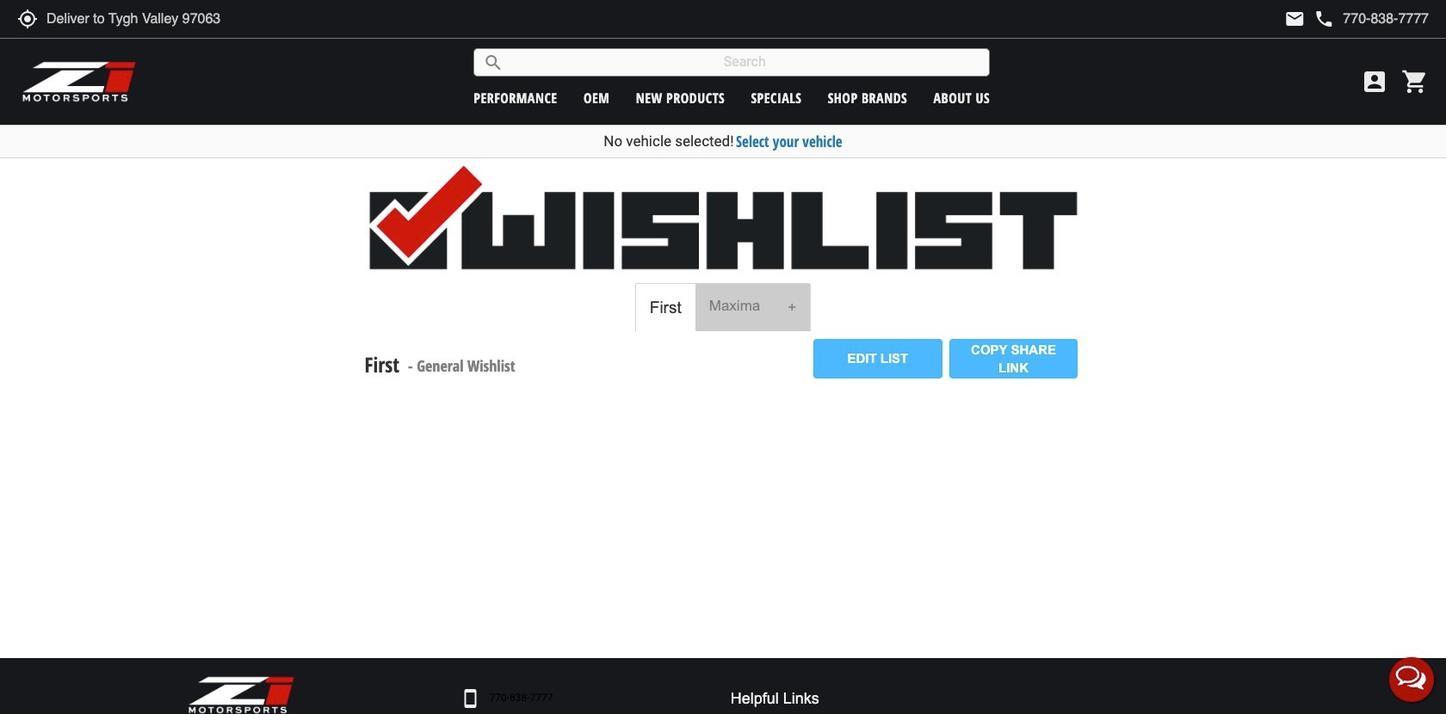 Task type: locate. For each thing, give the bounding box(es) containing it.
z1 motorsports logo image
[[22, 60, 137, 103]]

Search search field
[[504, 49, 990, 76]]



Task type: vqa. For each thing, say whether or not it's contained in the screenshot.
Z1 Company Logo
yes



Task type: describe. For each thing, give the bounding box(es) containing it.
z1 company logo image
[[187, 676, 295, 715]]



